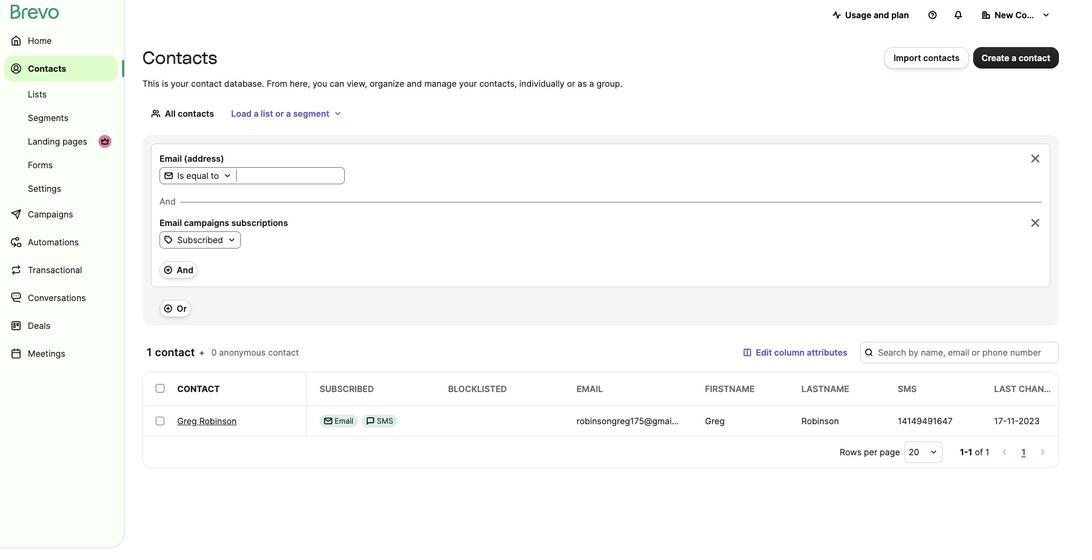 Task type: locate. For each thing, give the bounding box(es) containing it.
1 horizontal spatial contacts
[[924, 53, 960, 63]]

1 robinson from the left
[[199, 416, 237, 426]]

17-
[[995, 416, 1008, 426]]

email campaigns subscriptions
[[160, 218, 288, 228]]

left___c25ys image for email
[[324, 417, 333, 425]]

2 left___c25ys image from the left
[[366, 417, 375, 425]]

contacts right import
[[924, 53, 960, 63]]

1 vertical spatial email
[[160, 218, 182, 228]]

contact right create
[[1019, 53, 1051, 63]]

greg for greg
[[706, 416, 725, 426]]

0 vertical spatial or
[[567, 78, 576, 89]]

None text field
[[241, 170, 341, 181]]

greg
[[177, 416, 197, 426], [706, 416, 725, 426]]

1 left +
[[147, 346, 152, 359]]

here,
[[290, 78, 310, 89]]

0 vertical spatial email
[[160, 153, 182, 164]]

last
[[995, 384, 1017, 394]]

changed
[[1019, 384, 1063, 394]]

individually
[[520, 78, 565, 89]]

your right "manage"
[[459, 78, 477, 89]]

contacts up is
[[143, 48, 217, 68]]

1 vertical spatial or
[[275, 108, 284, 119]]

1 horizontal spatial greg
[[706, 416, 725, 426]]

1 horizontal spatial and
[[177, 265, 194, 275]]

lists
[[28, 89, 47, 100]]

per
[[865, 447, 878, 458]]

1 your from the left
[[171, 78, 189, 89]]

a right list
[[286, 108, 291, 119]]

contact left +
[[155, 346, 195, 359]]

and left "manage"
[[407, 78, 422, 89]]

0 horizontal spatial greg
[[177, 416, 197, 426]]

or right list
[[275, 108, 284, 119]]

and
[[874, 10, 890, 20], [407, 78, 422, 89]]

and
[[160, 196, 176, 207], [177, 265, 194, 275]]

email
[[577, 384, 603, 394]]

and inside button
[[177, 265, 194, 275]]

contacts inside import contacts button
[[924, 53, 960, 63]]

2 robinson from the left
[[802, 416, 839, 426]]

1 left___c25ys image from the left
[[324, 417, 333, 425]]

landing pages link
[[4, 131, 118, 152]]

landing
[[28, 136, 60, 147]]

1 horizontal spatial and
[[874, 10, 890, 20]]

rows
[[840, 447, 862, 458]]

0 horizontal spatial or
[[275, 108, 284, 119]]

2 greg from the left
[[706, 416, 725, 426]]

1 right of
[[986, 447, 990, 458]]

email up is
[[160, 153, 182, 164]]

campaigns
[[28, 209, 73, 220]]

1 vertical spatial and
[[177, 265, 194, 275]]

0 horizontal spatial sms
[[377, 416, 393, 425]]

greg for greg robinson
[[177, 416, 197, 426]]

1 vertical spatial contacts
[[178, 108, 214, 119]]

contacts,
[[480, 78, 517, 89]]

email down subscribed
[[335, 416, 354, 425]]

contacts right all on the left of page
[[178, 108, 214, 119]]

campaigns link
[[4, 201, 118, 227]]

company
[[1016, 10, 1056, 20]]

this is your contact database. from here, you can view, organize and manage your contacts, individually or as a group.
[[143, 78, 623, 89]]

1 horizontal spatial robinson
[[802, 416, 839, 426]]

forms
[[28, 160, 53, 170]]

edit column attributes
[[756, 347, 848, 358]]

segments link
[[4, 107, 118, 129]]

contacts
[[924, 53, 960, 63], [178, 108, 214, 119]]

load a list or a segment button
[[223, 103, 351, 124]]

1 inside button
[[1022, 447, 1026, 458]]

contact
[[1019, 53, 1051, 63], [191, 78, 222, 89], [155, 346, 195, 359], [268, 347, 299, 358]]

1
[[147, 346, 152, 359], [969, 447, 973, 458], [986, 447, 990, 458], [1022, 447, 1026, 458]]

robinsongreg175@gmail.com
[[577, 416, 694, 426]]

1 greg from the left
[[177, 416, 197, 426]]

1 horizontal spatial your
[[459, 78, 477, 89]]

create a contact
[[982, 53, 1051, 63]]

list
[[261, 108, 273, 119]]

0 horizontal spatial robinson
[[199, 416, 237, 426]]

left___c25ys image
[[324, 417, 333, 425], [366, 417, 375, 425]]

20
[[909, 447, 920, 458]]

transactional link
[[4, 257, 118, 283]]

a
[[1012, 53, 1017, 63], [590, 78, 595, 89], [254, 108, 259, 119], [286, 108, 291, 119]]

segment
[[293, 108, 330, 119]]

0 horizontal spatial your
[[171, 78, 189, 89]]

or inside "button"
[[275, 108, 284, 119]]

deals
[[28, 320, 50, 331]]

and down subscribed
[[177, 265, 194, 275]]

meetings
[[28, 348, 65, 359]]

is equal to button
[[160, 169, 236, 182]]

conversations
[[28, 293, 86, 303]]

0 horizontal spatial and
[[407, 78, 422, 89]]

contact right anonymous
[[268, 347, 299, 358]]

email for email campaigns subscriptions
[[160, 218, 182, 228]]

or
[[177, 303, 187, 314]]

2 your from the left
[[459, 78, 477, 89]]

0 horizontal spatial contacts
[[178, 108, 214, 119]]

14149491647
[[898, 416, 953, 426]]

1 down 2023
[[1022, 447, 1026, 458]]

deals link
[[4, 313, 118, 339]]

firstname
[[706, 384, 755, 394]]

contact inside 1 contact + 0 anonymous contact
[[268, 347, 299, 358]]

contact up all contacts at the left top
[[191, 78, 222, 89]]

1 horizontal spatial left___c25ys image
[[366, 417, 375, 425]]

segments
[[28, 113, 69, 123]]

a right create
[[1012, 53, 1017, 63]]

greg down "contact"
[[177, 416, 197, 426]]

0 vertical spatial sms
[[898, 384, 917, 394]]

contacts for all contacts
[[178, 108, 214, 119]]

edit column attributes button
[[735, 342, 857, 363]]

robinson down "contact"
[[199, 416, 237, 426]]

0 vertical spatial and
[[160, 196, 176, 207]]

contact inside "button"
[[1019, 53, 1051, 63]]

0 vertical spatial contacts
[[924, 53, 960, 63]]

automations
[[28, 237, 79, 248]]

2023
[[1019, 416, 1040, 426]]

is
[[162, 78, 169, 89]]

subscribed button
[[160, 234, 240, 246]]

or left as on the top right of page
[[567, 78, 576, 89]]

email
[[160, 153, 182, 164], [160, 218, 182, 228], [335, 416, 354, 425]]

0 horizontal spatial and
[[160, 196, 176, 207]]

view,
[[347, 78, 367, 89]]

subscribed
[[177, 235, 223, 245]]

forms link
[[4, 154, 118, 176]]

contacts up lists
[[28, 63, 66, 74]]

subscriptions
[[232, 218, 288, 228]]

and left the plan on the top right
[[874, 10, 890, 20]]

email up subscribed
[[160, 218, 182, 228]]

or button
[[160, 300, 191, 317]]

11-
[[1008, 416, 1019, 426]]

robinson down lastname
[[802, 416, 839, 426]]

and down is equal to button at left top
[[160, 196, 176, 207]]

0 horizontal spatial left___c25ys image
[[324, 417, 333, 425]]

load
[[231, 108, 252, 119]]

greg down the firstname
[[706, 416, 725, 426]]

left___rvooi image
[[101, 137, 109, 146]]

new company
[[995, 10, 1056, 20]]

your right is
[[171, 78, 189, 89]]

0 vertical spatial and
[[874, 10, 890, 20]]



Task type: describe. For each thing, give the bounding box(es) containing it.
1 vertical spatial and
[[407, 78, 422, 89]]

you
[[313, 78, 327, 89]]

pages
[[63, 136, 87, 147]]

all contacts
[[165, 108, 214, 119]]

transactional
[[28, 265, 82, 275]]

equal
[[186, 170, 209, 181]]

usage and plan
[[846, 10, 910, 20]]

+
[[199, 347, 205, 358]]

is equal to
[[177, 170, 219, 181]]

0 horizontal spatial contacts
[[28, 63, 66, 74]]

1 left of
[[969, 447, 973, 458]]

is
[[177, 170, 184, 181]]

edit
[[756, 347, 773, 358]]

conversations link
[[4, 285, 118, 311]]

manage
[[425, 78, 457, 89]]

as
[[578, 78, 587, 89]]

this
[[143, 78, 160, 89]]

rows per page
[[840, 447, 901, 458]]

2 vertical spatial email
[[335, 416, 354, 425]]

lists link
[[4, 84, 118, 105]]

meetings link
[[4, 341, 118, 366]]

1 horizontal spatial contacts
[[143, 48, 217, 68]]

a right as on the top right of page
[[590, 78, 595, 89]]

load a list or a segment
[[231, 108, 330, 119]]

Search by name, email or phone number search field
[[861, 342, 1060, 363]]

1 vertical spatial sms
[[377, 416, 393, 425]]

page
[[880, 447, 901, 458]]

database.
[[224, 78, 264, 89]]

plan
[[892, 10, 910, 20]]

email for email (address)
[[160, 153, 182, 164]]

1-1 of 1
[[961, 447, 990, 458]]

import contacts button
[[885, 47, 969, 69]]

20 button
[[905, 441, 944, 463]]

home link
[[4, 28, 118, 54]]

group.
[[597, 78, 623, 89]]

can
[[330, 78, 345, 89]]

0
[[211, 347, 217, 358]]

settings link
[[4, 178, 118, 199]]

blocklisted
[[448, 384, 507, 394]]

column
[[775, 347, 805, 358]]

campaigns
[[184, 218, 229, 228]]

contacts for import contacts
[[924, 53, 960, 63]]

left___c25ys image for sms
[[366, 417, 375, 425]]

contacts link
[[4, 56, 118, 81]]

17-11-2023
[[995, 416, 1040, 426]]

lastname
[[802, 384, 850, 394]]

(address)
[[184, 153, 224, 164]]

and inside button
[[874, 10, 890, 20]]

1 horizontal spatial or
[[567, 78, 576, 89]]

1 contact + 0 anonymous contact
[[147, 346, 299, 359]]

create
[[982, 53, 1010, 63]]

of
[[975, 447, 984, 458]]

a left list
[[254, 108, 259, 119]]

settings
[[28, 183, 61, 194]]

email (address)
[[160, 153, 224, 164]]

subscribed
[[320, 384, 374, 394]]

usage
[[846, 10, 872, 20]]

create a contact button
[[974, 47, 1060, 69]]

landing pages
[[28, 136, 87, 147]]

greg robinson
[[177, 416, 237, 426]]

anonymous
[[219, 347, 266, 358]]

attributes
[[807, 347, 848, 358]]

from
[[267, 78, 287, 89]]

usage and plan button
[[824, 4, 918, 26]]

1 button
[[1020, 445, 1029, 460]]

import
[[894, 53, 922, 63]]

and button
[[160, 261, 198, 279]]

all
[[165, 108, 176, 119]]

import contacts
[[894, 53, 960, 63]]

1 horizontal spatial sms
[[898, 384, 917, 394]]

to
[[211, 170, 219, 181]]

greg robinson link
[[177, 415, 237, 428]]

new
[[995, 10, 1014, 20]]

home
[[28, 35, 52, 46]]

last changed
[[995, 384, 1063, 394]]

organize
[[370, 78, 405, 89]]

1-
[[961, 447, 969, 458]]



Task type: vqa. For each thing, say whether or not it's contained in the screenshot.
THE GREG associated with Greg
yes



